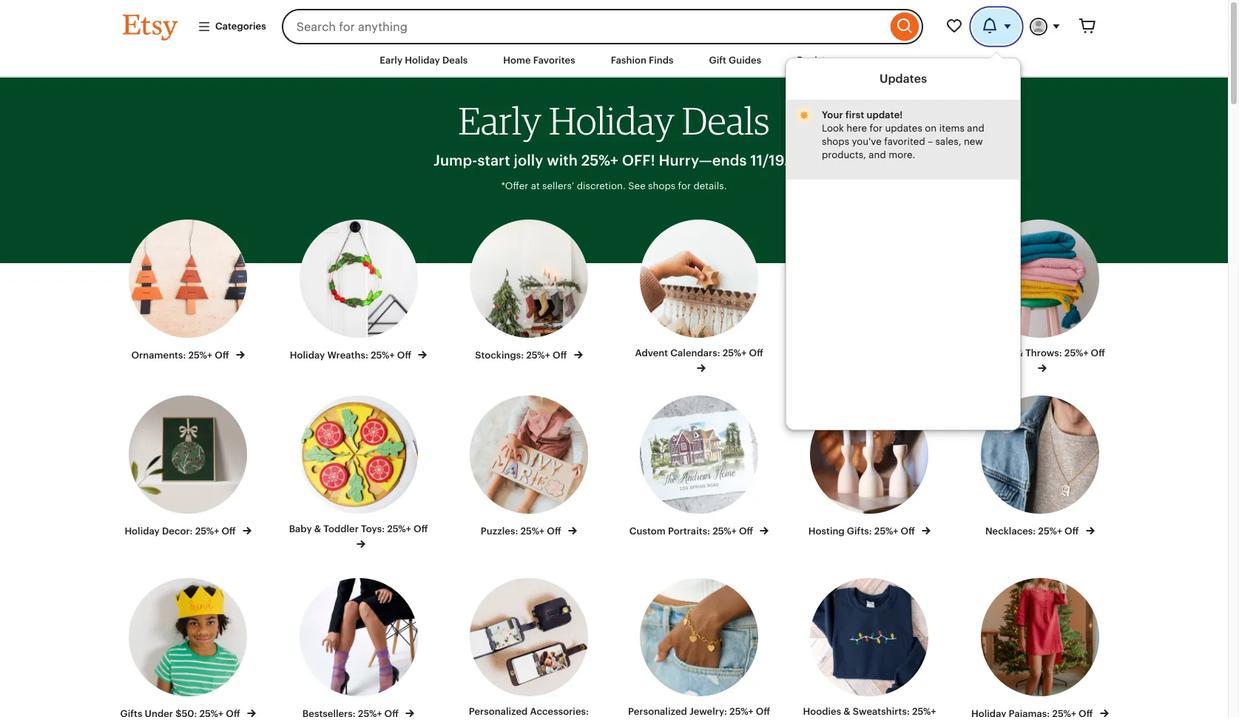 Task type: locate. For each thing, give the bounding box(es) containing it.
shops inside your first update! look here for updates on items and shops you've favorited – sales, new products, and more.
[[822, 136, 849, 147]]

0 horizontal spatial shops
[[648, 181, 675, 192]]

25%+ right gifts:
[[874, 526, 898, 537]]

see
[[628, 181, 646, 192]]

for inside your first update! look here for updates on items and shops you've favorited – sales, new products, and more.
[[870, 123, 883, 134]]

favorited
[[884, 136, 925, 147]]

early holiday deals
[[380, 55, 468, 66], [458, 98, 770, 144]]

shops
[[822, 136, 849, 147], [648, 181, 675, 192]]

25%+ right calendars:
[[723, 348, 747, 359]]

for left details.
[[678, 181, 691, 192]]

25%+ inside stockings: 25%+ off link
[[526, 350, 550, 361]]

deals inside 'main content'
[[682, 98, 770, 144]]

25%+ inside "blankets & throws: 25%+ off" link
[[1064, 348, 1088, 359]]

stockings: 25%+ off
[[475, 350, 569, 361]]

none search field inside updates banner
[[282, 9, 923, 44]]

hosting gifts: 25%+ off link
[[798, 396, 941, 539]]

0 horizontal spatial deals
[[442, 55, 468, 66]]

1 horizontal spatial for
[[870, 123, 883, 134]]

0 vertical spatial early
[[380, 55, 403, 66]]

for down "update!"
[[870, 123, 883, 134]]

early
[[380, 55, 403, 66], [458, 98, 541, 144]]

1 vertical spatial early
[[458, 98, 541, 144]]

0 vertical spatial &
[[1016, 348, 1023, 359]]

early holiday deals link
[[369, 47, 479, 74]]

25%+ right decor:
[[195, 526, 219, 537]]

off inside "link"
[[901, 526, 915, 537]]

25%+ right the "throws:"
[[1064, 348, 1088, 359]]

custom portraits: 25%+ off link
[[627, 396, 771, 539]]

25%+ right puzzles:
[[520, 526, 545, 537]]

25%+ right portraits:
[[712, 526, 737, 537]]

0 vertical spatial and
[[967, 123, 984, 134]]

holiday wreaths: 25%+ off
[[290, 350, 414, 361]]

shops down look
[[822, 136, 849, 147]]

deals up hurry—ends
[[682, 98, 770, 144]]

items
[[939, 123, 965, 134]]

25%+ right toys:
[[387, 524, 411, 535]]

25%+ inside the 'holiday wreaths: 25%+ off' link
[[371, 350, 395, 361]]

advent calendars: 25%+ off
[[635, 348, 763, 359]]

deals inside 'link'
[[442, 55, 468, 66]]

1 vertical spatial early holiday deals
[[458, 98, 770, 144]]

with
[[547, 153, 578, 169]]

0 horizontal spatial &
[[314, 524, 321, 535]]

favorites
[[533, 55, 575, 66]]

menu bar
[[96, 44, 1132, 78]]

gifts:
[[847, 526, 872, 537]]

25%+ right stockings:
[[526, 350, 550, 361]]

hurry—ends
[[659, 153, 747, 169]]

0 vertical spatial for
[[870, 123, 883, 134]]

0 vertical spatial deals
[[442, 55, 468, 66]]

baby & toddler toys: 25%+ off
[[289, 524, 428, 535]]

25%+ right wreaths: at the left of the page
[[371, 350, 395, 361]]

and down you've
[[869, 149, 886, 161]]

new
[[964, 136, 983, 147]]

1 horizontal spatial deals
[[682, 98, 770, 144]]

necklaces: 25%+ off
[[985, 526, 1081, 537]]

stockings: 25%+ off link
[[457, 220, 601, 363]]

None search field
[[282, 9, 923, 44]]

blankets & throws: 25%+ off link
[[968, 220, 1112, 376]]

1 horizontal spatial &
[[1016, 348, 1023, 359]]

and
[[967, 123, 984, 134], [869, 149, 886, 161]]

off right ornaments:
[[215, 350, 229, 361]]

1 vertical spatial shops
[[648, 181, 675, 192]]

fashion finds
[[611, 55, 674, 66]]

deals left home
[[442, 55, 468, 66]]

off right gifts:
[[901, 526, 915, 537]]

baby & toddler toys: 25%+ off link
[[287, 396, 430, 552]]

1 vertical spatial deals
[[682, 98, 770, 144]]

ornaments: 25%+ off link
[[116, 220, 260, 363]]

holiday
[[405, 55, 440, 66], [549, 98, 674, 144], [290, 350, 325, 361], [125, 526, 160, 537]]

0 vertical spatial shops
[[822, 136, 849, 147]]

25%+ right ornaments:
[[188, 350, 212, 361]]

holiday wreaths: 25%+ off link
[[287, 220, 430, 363]]

off
[[749, 348, 763, 359], [1091, 348, 1105, 359], [215, 350, 229, 361], [397, 350, 411, 361], [553, 350, 567, 361], [413, 524, 428, 535], [221, 526, 236, 537], [547, 526, 561, 537], [739, 526, 753, 537], [901, 526, 915, 537], [1065, 526, 1079, 537]]

for
[[870, 123, 883, 134], [678, 181, 691, 192]]

0 vertical spatial early holiday deals
[[380, 55, 468, 66]]

*offer at sellers' discretion. see shops for details.
[[501, 181, 727, 192]]

details.
[[693, 181, 727, 192]]

1 horizontal spatial and
[[967, 123, 984, 134]]

early holiday deals inside 'link'
[[380, 55, 468, 66]]

categories
[[215, 21, 266, 32]]

& left the "throws:"
[[1016, 348, 1023, 359]]

1 horizontal spatial early
[[458, 98, 541, 144]]

gift
[[709, 55, 726, 66]]

1 vertical spatial &
[[314, 524, 321, 535]]

0 horizontal spatial and
[[869, 149, 886, 161]]

off right necklaces:
[[1065, 526, 1079, 537]]

and up new at the right of page
[[967, 123, 984, 134]]

at
[[531, 181, 540, 192]]

0 horizontal spatial early
[[380, 55, 403, 66]]

deals
[[442, 55, 468, 66], [682, 98, 770, 144]]

updates
[[879, 72, 927, 86]]

11/19.*
[[750, 153, 794, 169]]

1 vertical spatial for
[[678, 181, 691, 192]]

home favorites link
[[492, 47, 586, 74]]

25%+
[[581, 153, 618, 169], [723, 348, 747, 359], [1064, 348, 1088, 359], [188, 350, 212, 361], [371, 350, 395, 361], [526, 350, 550, 361], [387, 524, 411, 535], [195, 526, 219, 537], [520, 526, 545, 537], [712, 526, 737, 537], [874, 526, 898, 537], [1038, 526, 1062, 537]]

25%+ inside advent calendars: 25%+ off link
[[723, 348, 747, 359]]

25%+ up discretion.
[[581, 153, 618, 169]]

25%+ inside puzzles: 25%+ off link
[[520, 526, 545, 537]]

discretion.
[[577, 181, 626, 192]]

necklaces:
[[985, 526, 1036, 537]]

shops right see
[[648, 181, 675, 192]]

25%+ right necklaces:
[[1038, 526, 1062, 537]]

throws:
[[1025, 348, 1062, 359]]

0 horizontal spatial for
[[678, 181, 691, 192]]

baby
[[289, 524, 312, 535]]

gift guides link
[[698, 47, 772, 74]]

calendars:
[[670, 348, 720, 359]]

fashion
[[611, 55, 647, 66]]

custom
[[629, 526, 666, 537]]

1 horizontal spatial shops
[[822, 136, 849, 147]]

categories button
[[186, 13, 277, 40]]

sales,
[[935, 136, 961, 147]]

& right "baby"
[[314, 524, 321, 535]]

off right decor:
[[221, 526, 236, 537]]

holiday decor: 25%+ off link
[[116, 396, 260, 539]]

&
[[1016, 348, 1023, 359], [314, 524, 321, 535]]

25%+ inside custom portraits: 25%+ off link
[[712, 526, 737, 537]]

more.
[[889, 149, 915, 161]]

hosting gifts: 25%+ off
[[808, 526, 917, 537]]



Task type: vqa. For each thing, say whether or not it's contained in the screenshot.
Get
no



Task type: describe. For each thing, give the bounding box(es) containing it.
off!
[[622, 153, 655, 169]]

toddler
[[323, 524, 359, 535]]

shops inside early holiday deals 'main content'
[[648, 181, 675, 192]]

custom portraits: 25%+ off
[[629, 526, 756, 537]]

look
[[822, 123, 844, 134]]

your first update! look here for updates on items and shops you've favorited – sales, new products, and more.
[[822, 109, 984, 161]]

blankets & throws: 25%+ off
[[975, 348, 1105, 359]]

ornaments: 25%+ off
[[131, 350, 231, 361]]

& for baby
[[314, 524, 321, 535]]

decor:
[[162, 526, 193, 537]]

jolly
[[514, 153, 543, 169]]

finds
[[649, 55, 674, 66]]

25%+ inside 'holiday decor: 25%+ off' link
[[195, 526, 219, 537]]

hosting
[[808, 526, 845, 537]]

advent calendars: 25%+ off link
[[627, 220, 771, 376]]

holiday inside 'link'
[[405, 55, 440, 66]]

off right calendars:
[[749, 348, 763, 359]]

necklaces: 25%+ off link
[[968, 396, 1112, 539]]

home favorites
[[503, 55, 575, 66]]

fashion finds link
[[600, 47, 685, 74]]

your
[[822, 109, 843, 121]]

gift guides
[[709, 55, 761, 66]]

here
[[846, 123, 867, 134]]

jump-start jolly with 25%+ off! hurry—ends 11/19.*
[[433, 153, 794, 169]]

blankets
[[975, 348, 1014, 359]]

jump-
[[433, 153, 477, 169]]

portraits:
[[668, 526, 710, 537]]

advent
[[635, 348, 668, 359]]

early holiday deals inside 'main content'
[[458, 98, 770, 144]]

home
[[503, 55, 531, 66]]

off right toys:
[[413, 524, 428, 535]]

sellers'
[[542, 181, 574, 192]]

early holiday deals main content
[[0, 78, 1228, 718]]

& for blankets
[[1016, 348, 1023, 359]]

off right puzzles:
[[547, 526, 561, 537]]

off right the "throws:"
[[1091, 348, 1105, 359]]

puzzles: 25%+ off link
[[457, 396, 601, 539]]

first
[[845, 109, 864, 121]]

1 vertical spatial and
[[869, 149, 886, 161]]

25%+ inside ornaments: 25%+ off link
[[188, 350, 212, 361]]

25%+ inside hosting gifts: 25%+ off "link"
[[874, 526, 898, 537]]

guides
[[729, 55, 761, 66]]

on
[[925, 123, 937, 134]]

products,
[[822, 149, 866, 161]]

menu bar containing early holiday deals
[[96, 44, 1132, 78]]

holiday decor: 25%+ off
[[125, 526, 238, 537]]

25%+ inside baby & toddler toys: 25%+ off link
[[387, 524, 411, 535]]

updates
[[885, 123, 922, 134]]

early inside 'link'
[[380, 55, 403, 66]]

puzzles:
[[481, 526, 518, 537]]

off right wreaths: at the left of the page
[[397, 350, 411, 361]]

25%+ inside necklaces: 25%+ off link
[[1038, 526, 1062, 537]]

off right portraits:
[[739, 526, 753, 537]]

update!
[[867, 109, 903, 121]]

start
[[477, 153, 510, 169]]

–
[[928, 136, 933, 147]]

ornaments:
[[131, 350, 186, 361]]

off right stockings:
[[553, 350, 567, 361]]

*offer
[[501, 181, 528, 192]]

you've
[[852, 136, 882, 147]]

puzzles: 25%+ off
[[481, 526, 564, 537]]

wreaths:
[[327, 350, 368, 361]]

updates banner
[[96, 0, 1132, 431]]

toys:
[[361, 524, 385, 535]]

Search for anything text field
[[282, 9, 887, 44]]

early inside 'main content'
[[458, 98, 541, 144]]

stockings:
[[475, 350, 524, 361]]

for inside early holiday deals 'main content'
[[678, 181, 691, 192]]



